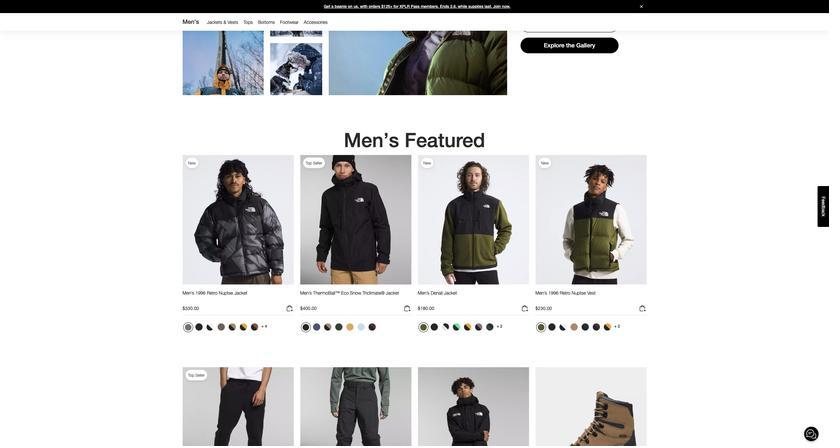Task type: describe. For each thing, give the bounding box(es) containing it.
TNF Black Nature Texture Print-TNF Black radio
[[440, 322, 451, 332]]

c
[[822, 212, 827, 214]]

2 e from the top
[[822, 202, 827, 204]]

$400.00 button
[[300, 304, 412, 315]]

seller for men's thermoball™ eco snow triclimate® jacket image
[[313, 161, 323, 165]]

1 e from the top
[[822, 199, 827, 202]]

0 horizontal spatial look
[[229, 72, 238, 77]]

retro for $330.00
[[207, 290, 218, 296]]

explore the gallery link
[[521, 38, 619, 53]]

men's 1996 retro nuptse jacket
[[183, 290, 248, 296]]

forest olive radio for $230.00
[[537, 322, 546, 332]]

+ 2 for men's 1996 retro nuptse vest
[[615, 324, 621, 329]]

Cave Blue radio
[[312, 322, 322, 332]]

1 horizontal spatial shop
[[282, 73, 293, 78]]

1996 for $230.00
[[549, 290, 559, 296]]

$230.00 button
[[536, 304, 647, 315]]

snow
[[350, 290, 362, 296]]

close image
[[638, 5, 646, 8]]

eco
[[341, 290, 349, 296]]

Boysenberry/TNF Black radio
[[367, 322, 378, 332]]

$180.00 button
[[418, 304, 529, 315]]

f e e d b a c k button
[[818, 186, 830, 227]]

retro for $230.00
[[560, 290, 571, 296]]

men's 1996 retro nuptse jacket button
[[183, 290, 248, 302]]

nuptse for jacket
[[219, 290, 233, 296]]

2 horizontal spatial shop
[[404, 28, 415, 34]]

new for men's denali jacket
[[424, 161, 431, 165]]

2 summit gold/tnf black radio from the left
[[463, 322, 473, 332]]

$330.00 button
[[183, 304, 294, 315]]

Chlorophyll Green Digital Distortion Print/TNF Black radio
[[452, 322, 462, 332]]

falcon brown image
[[218, 323, 225, 331]]

men's alpine polartec® 100 pants image
[[183, 367, 294, 446]]

gallery
[[577, 42, 596, 49]]

forest olive image for $180.00
[[420, 324, 427, 331]]

explore
[[544, 42, 565, 49]]

Almond Butter radio
[[569, 322, 580, 332]]

men's denali jacket button
[[418, 290, 457, 302]]

tnf white/tnf black image
[[560, 323, 567, 331]]

new for men's 1996 retro nuptse vest
[[542, 161, 549, 165]]

summit gold image
[[347, 323, 354, 331]]

TNF White/TNF Black radio
[[558, 322, 569, 332]]

forest olive image for $230.00
[[538, 324, 545, 331]]

last.
[[485, 4, 493, 9]]

beanie
[[335, 4, 347, 9]]

+ 2 button for men's 1996 retro nuptse vest
[[614, 322, 622, 331]]

summit navy/tnf black image
[[582, 323, 589, 331]]

Falcon Brown radio
[[216, 322, 227, 332]]

men's gore-tex® mountain jacket image
[[418, 367, 529, 446]]

join
[[494, 4, 501, 9]]

jacket inside button
[[235, 290, 248, 296]]

men's denali jacket
[[418, 290, 457, 296]]

1 horizontal spatial shop the look button
[[277, 70, 316, 81]]

jackets
[[207, 19, 222, 25]]

3 summit gold/tnf black radio from the left
[[603, 322, 613, 332]]

denali
[[431, 290, 443, 296]]

men's 1996 retro nuptse jacket image
[[183, 155, 294, 285]]

recycled tnf black image
[[549, 323, 556, 331]]

while
[[458, 4, 468, 9]]

2 $choose color$ option group from the left
[[300, 322, 378, 335]]

2 for men's denali jacket
[[501, 324, 503, 329]]

petite randonnée ❄️

#thenorthface #belgique #snow #winter #canonphotography #goodvibes #forest image
[[271, 0, 323, 37]]

$choose color$ option group for $230.00
[[536, 322, 614, 335]]

Icecap Blue radio
[[356, 322, 367, 332]]

31
[[221, 38, 226, 43]]

men's 1996 retro nuptse vest button
[[536, 290, 596, 302]]

0 vertical spatial a
[[332, 4, 334, 9]]

tops button
[[241, 18, 256, 26]]

0 horizontal spatial tnf black radio
[[301, 322, 311, 332]]

get
[[324, 4, 331, 9]]

k
[[822, 214, 827, 217]]

+ 2 for men's denali jacket
[[497, 324, 503, 329]]

with
[[360, 4, 368, 9]]

the down get a beanie on us, with orders $125+ for xplr pass members. ends 2.6, while supplies last. join now.
[[416, 28, 423, 34]]

vests
[[228, 19, 238, 25]]

f e e d b a c k
[[822, 196, 827, 217]]

men's thermoball™ eco snow triclimate® jacket
[[300, 290, 399, 296]]

accessories
[[304, 19, 328, 25]]

coal brown/tnf black image
[[593, 323, 600, 331]]

Pine Needle Faded Dye Camo Print radio
[[334, 322, 344, 332]]

now.
[[502, 4, 511, 9]]

+ 2 button for men's denali jacket
[[496, 322, 504, 331]]

Summit Gold radio
[[345, 322, 355, 332]]

+ 4 button
[[261, 322, 268, 331]]

the down @ari.theant
[[294, 73, 301, 78]]

vest
[[588, 290, 596, 296]]

Fawn Grey/TNF Black radio
[[474, 322, 484, 332]]

smoked pearl garment fold print image
[[185, 324, 192, 331]]

icecap blue image
[[358, 323, 365, 331]]

+ for men's 1996 retro nuptse jacket
[[262, 324, 264, 329]]

supplies
[[469, 4, 484, 9]]

recycled tnf black image
[[195, 323, 203, 331]]

jackets & vests
[[207, 19, 238, 25]]

jacket inside "button"
[[444, 290, 457, 296]]

some shots 📸 from december 2023!

i hope it was a good year for you all, and all the beste in 2024! may it bring new opportunities and set new goals! 📈

.
.
.
.
.
.
.
.
.
.
.
#pic #photoshoot #photography #running #runningmotivation #2023 #biggoals #northface #pictureoftheday #pictureday #fitness #gymmotivation #runninglife #runningcommunity #newgoals image
[[329, 0, 508, 95]]

fawn grey/tnf black image
[[475, 323, 483, 331]]



Task type: vqa. For each thing, say whether or not it's contained in the screenshot.


Task type: locate. For each thing, give the bounding box(es) containing it.
almond butter/tnf black image left pine needle faded dye camo print icon
[[324, 323, 332, 331]]

2 nuptse from the left
[[572, 290, 587, 296]]

1 horizontal spatial tnf black radio
[[429, 322, 440, 332]]

Smoked Pearl Garment Fold Print radio
[[183, 322, 193, 332]]

shop the look button down @ari.theant
[[277, 70, 316, 81]]

bottoms button
[[256, 18, 278, 26]]

top seller for men's thermoball™ eco snow triclimate® jacket image
[[306, 161, 323, 165]]

men's
[[183, 18, 199, 25], [344, 129, 399, 152]]

forest olive radio for $180.00
[[419, 322, 429, 332]]

1 retro from the left
[[207, 290, 218, 296]]

look down the '@santiagomendoza95'
[[229, 72, 238, 77]]

+ 2
[[497, 324, 503, 329], [615, 324, 621, 329]]

featured
[[405, 129, 486, 152]]

Summit Navy/TNF Black radio
[[580, 322, 591, 332]]

men's denali jacket image
[[418, 155, 529, 285]]

0 horizontal spatial shop the look button
[[203, 68, 243, 81]]

@ari.theant
[[282, 59, 311, 66]]

shop the look down @ari.theant
[[282, 73, 311, 78]]

tops
[[244, 19, 253, 25]]

boysenberry/tnf black image
[[369, 323, 376, 331]]

do you want to build a snowman? ⛄️

harmonischer könnte dieses bild wohl kaum sein. sogar das outfit der beiden matched perfekt. 🤭 

wer sieht das kleine schneehäufchen auf aris nase? ✨

#hundeliebe #dogsofinstagram #dogphotographer #dogpic #doglovers #dogloversofinstagram #instadog #instashiba #instashibainu #shiba #shibaoftheday canonaustria #shibaofinstagram #shibagram #shibamania #shibadog #hondenfotografie #hondenvaninstagram #snow #hundeaufinstagram #pawsomedogs #portrait #canon image
[[271, 43, 323, 95]]

1 vertical spatial seller
[[196, 373, 205, 378]]

+ inside button
[[262, 324, 264, 329]]

top for men's alpine polartec® 100 pants image
[[188, 373, 194, 378]]

$125+
[[382, 4, 393, 9]]

men's for men's featured
[[344, 129, 399, 152]]

footwear
[[280, 19, 299, 25]]

men's up $400.00
[[300, 290, 312, 296]]

top seller
[[306, 161, 323, 165], [188, 373, 205, 378]]

shop the look down the '@santiagomendoza95'
[[209, 72, 238, 77]]

3 jacket from the left
[[444, 290, 457, 296]]

2 2 from the left
[[618, 324, 621, 329]]

1 + from the left
[[262, 324, 264, 329]]

2 forest olive image from the left
[[538, 324, 545, 331]]

TNF White/TNF Black radio
[[205, 322, 215, 332]]

0 horizontal spatial tnf black image
[[303, 324, 309, 331]]

1 jacket from the left
[[235, 290, 248, 296]]

men's for men's thermoball™ eco snow triclimate® jacket
[[300, 290, 312, 296]]

Summit Gold/TNF Black radio
[[238, 322, 249, 332], [463, 322, 473, 332], [603, 322, 613, 332]]

2 + 2 button from the left
[[614, 322, 622, 331]]

tnf black image left tnf black nature texture print-tnf black icon
[[431, 323, 438, 331]]

forest olive image down $180.00
[[420, 324, 427, 331]]

look down members.
[[424, 28, 433, 34]]

xplr
[[400, 4, 410, 9]]

+ left 4
[[262, 324, 264, 329]]

men's thermoball™ lifty ii boots image
[[536, 367, 647, 446]]

us,
[[354, 4, 359, 9]]

retro left 'vest'
[[560, 290, 571, 296]]

top seller for men's alpine polartec® 100 pants image
[[188, 373, 205, 378]]

2
[[501, 324, 503, 329], [618, 324, 621, 329]]

$180.00
[[418, 305, 435, 311]]

1 horizontal spatial almond butter/tnf black image
[[324, 323, 332, 331]]

2 + from the left
[[497, 324, 500, 329]]

shop the look
[[404, 28, 433, 34], [209, 72, 238, 77], [282, 73, 311, 78]]

a right get
[[332, 4, 334, 9]]

1 forest olive radio from the left
[[419, 322, 429, 332]]

1 horizontal spatial almond butter/tnf black radio
[[323, 322, 333, 332]]

2 retro from the left
[[560, 290, 571, 296]]

shop the look button
[[399, 24, 438, 38], [203, 68, 243, 81], [277, 70, 316, 81]]

+ right coal brown/tnf black radio
[[615, 324, 617, 329]]

tnf black radio left cave blue option
[[301, 322, 311, 332]]

1 horizontal spatial 2
[[618, 324, 621, 329]]

forest olive radio left recycled tnf black image
[[537, 322, 546, 332]]

explore the gallery
[[544, 42, 596, 49]]

Forest Olive radio
[[419, 322, 429, 332], [537, 322, 546, 332]]

0 horizontal spatial + 2 button
[[496, 322, 504, 331]]

tnf black nature texture print-tnf black image
[[442, 323, 449, 331]]

on
[[348, 4, 353, 9]]

4 men's from the left
[[536, 290, 548, 296]]

+ 2 right summit navy/pine needle image
[[497, 324, 503, 329]]

men's inside button
[[300, 290, 312, 296]]

men's thermoball™ eco snow triclimate® jacket button
[[300, 290, 399, 302]]

forest olive image left recycled tnf black image
[[538, 324, 545, 331]]

0 vertical spatial men's
[[183, 18, 199, 25]]

shop the look button down get a beanie on us, with orders $125+ for xplr pass members. ends 2.6, while supplies last. join now.
[[399, 24, 438, 38]]

Almond Butter/TNF Black radio
[[227, 322, 238, 332], [323, 322, 333, 332]]

0 horizontal spatial jacket
[[235, 290, 248, 296]]

1 horizontal spatial men's
[[344, 129, 399, 152]]

men's left denali on the bottom of the page
[[418, 290, 430, 296]]

3 new from the left
[[542, 161, 549, 165]]

1 horizontal spatial summit gold/tnf black radio
[[463, 322, 473, 332]]

ends
[[440, 4, 450, 9]]

look down @ari.theant
[[302, 73, 311, 78]]

thermoball™
[[313, 290, 340, 296]]

2 horizontal spatial jacket
[[444, 290, 457, 296]]

summit gold/tnf black image right coal brown/tnf black radio
[[604, 323, 612, 331]]

1996 up $230.00
[[549, 290, 559, 296]]

+ 2 button right summit navy/pine needle image
[[496, 322, 504, 331]]

3 + from the left
[[615, 324, 617, 329]]

nuptse for vest
[[572, 290, 587, 296]]

2 right summit navy/pine needle image
[[501, 324, 503, 329]]

Recycled TNF Black radio
[[547, 322, 558, 332]]

jacket right triclimate® at the left of the page
[[386, 290, 399, 296]]

bottoms
[[258, 19, 275, 25]]

2 forest olive radio from the left
[[537, 322, 546, 332]]

1 horizontal spatial 1996
[[549, 290, 559, 296]]

1 vertical spatial a
[[822, 209, 827, 212]]

0 horizontal spatial forest olive image
[[420, 324, 427, 331]]

nuptse left 'vest'
[[572, 290, 587, 296]]

Recycled TNF Black radio
[[194, 322, 204, 332]]

men's
[[183, 290, 194, 296], [300, 290, 312, 296], [418, 290, 430, 296], [536, 290, 548, 296]]

Summit Navy/Pine Needle radio
[[485, 322, 495, 332]]

2 horizontal spatial shop the look
[[404, 28, 433, 34]]

TNF Black radio
[[429, 322, 440, 332], [301, 322, 311, 332]]

0 vertical spatial top seller
[[306, 161, 323, 165]]

men's for men's 1996 retro nuptse vest
[[536, 290, 548, 296]]

new for men's 1996 retro nuptse jacket
[[188, 161, 196, 165]]

+ 2 right coal brown/tnf black radio
[[615, 324, 621, 329]]

3 men's from the left
[[418, 290, 430, 296]]

men's for men's denali jacket
[[418, 290, 430, 296]]

nuptse
[[219, 290, 233, 296], [572, 290, 587, 296]]

Coal Brown/TNF Black radio
[[592, 322, 602, 332]]

0 horizontal spatial summit gold/tnf black image
[[240, 323, 247, 331]]

2.6,
[[451, 4, 457, 9]]

0 horizontal spatial 2
[[501, 324, 503, 329]]

get a beanie on us, with orders $125+ for xplr pass members. ends 2.6, while supplies last. join now.
[[324, 4, 511, 9]]

1 horizontal spatial tnf black image
[[431, 323, 438, 331]]

shop down the '@santiagomendoza95'
[[209, 72, 220, 77]]

1 horizontal spatial forest olive image
[[538, 324, 545, 331]]

$choose color$ option group
[[183, 322, 261, 335], [300, 322, 378, 335], [418, 322, 496, 335], [536, 322, 614, 335]]

1 summit gold/tnf black image from the left
[[240, 323, 247, 331]]

tnf black radio left tnf black nature texture print-tnf black icon
[[429, 322, 440, 332]]

2 horizontal spatial summit gold/tnf black radio
[[603, 322, 613, 332]]

look
[[424, 28, 433, 34], [229, 72, 238, 77], [302, 73, 311, 78]]

d
[[822, 204, 827, 207]]

men's featured
[[344, 129, 486, 152]]

summit gold/tnf black radio left brandy brown/tnf black image on the left bottom of the page
[[238, 322, 249, 332]]

men's 1996 retro nuptse vest
[[536, 290, 596, 296]]

1 vertical spatial men's
[[344, 129, 399, 152]]

1 horizontal spatial seller
[[313, 161, 323, 165]]

men's up $230.00
[[536, 290, 548, 296]]

2 summit gold/tnf black image from the left
[[604, 323, 612, 331]]

almond butter/tnf black radio right the falcon brown 'icon'
[[227, 322, 238, 332]]

jacket inside button
[[386, 290, 399, 296]]

0 horizontal spatial top seller
[[188, 373, 205, 378]]

1 horizontal spatial nuptse
[[572, 290, 587, 296]]

emerald city 🌲🌧️ image
[[183, 14, 264, 95]]

nuptse up $330.00 dropdown button
[[219, 290, 233, 296]]

@santiagomendoza95
[[194, 52, 252, 59]]

jacket right denali on the bottom of the page
[[444, 290, 457, 296]]

1 horizontal spatial new
[[424, 161, 431, 165]]

men's for men's 1996 retro nuptse jacket
[[183, 290, 194, 296]]

&
[[224, 19, 226, 25]]

0 horizontal spatial almond butter/tnf black image
[[229, 323, 236, 331]]

almond butter/tnf black radio left pine needle faded dye camo print icon
[[323, 322, 333, 332]]

2 right coal brown/tnf black radio
[[618, 324, 621, 329]]

0 horizontal spatial + 2
[[497, 324, 503, 329]]

the
[[416, 28, 423, 34], [567, 42, 575, 49], [221, 72, 228, 77], [294, 73, 301, 78]]

men's for men's
[[183, 18, 199, 25]]

1 horizontal spatial top seller
[[306, 161, 323, 165]]

cave blue image
[[313, 323, 320, 331]]

1 vertical spatial top seller
[[188, 373, 205, 378]]

pine needle faded dye camo print image
[[335, 323, 343, 331]]

1 horizontal spatial + 2 button
[[614, 322, 622, 331]]

1 almond butter/tnf black radio from the left
[[227, 322, 238, 332]]

accessories button
[[301, 18, 331, 26]]

almond butter/tnf black image for 2nd almond butter/tnf black radio from the right
[[229, 323, 236, 331]]

1 horizontal spatial + 2
[[615, 324, 621, 329]]

+ 2 button right coal brown/tnf black radio
[[614, 322, 622, 331]]

1 2 from the left
[[501, 324, 503, 329]]

shop the look down get a beanie on us, with orders $125+ for xplr pass members. ends 2.6, while supplies last. join now.
[[404, 28, 433, 34]]

Brandy Brown/TNF Black radio
[[249, 322, 260, 332]]

0 horizontal spatial new
[[188, 161, 196, 165]]

e up b
[[822, 202, 827, 204]]

almond butter/tnf black image
[[229, 323, 236, 331], [324, 323, 332, 331]]

1 almond butter/tnf black image from the left
[[229, 323, 236, 331]]

0 horizontal spatial shop
[[209, 72, 220, 77]]

+
[[262, 324, 264, 329], [497, 324, 500, 329], [615, 324, 617, 329]]

shop down xplr
[[404, 28, 415, 34]]

chlorophyll green digital distortion print/tnf black image
[[453, 323, 460, 331]]

2 + 2 from the left
[[615, 324, 621, 329]]

tnf white/tnf black image
[[207, 323, 214, 331]]

2 almond butter/tnf black radio from the left
[[323, 322, 333, 332]]

+ right summit navy/pine needle image
[[497, 324, 500, 329]]

summit gold/tnf black radio right chlorophyll green digital distortion print/tnf black radio
[[463, 322, 473, 332]]

1 + 2 button from the left
[[496, 322, 504, 331]]

1 new from the left
[[188, 161, 196, 165]]

2 new from the left
[[424, 161, 431, 165]]

seller
[[313, 161, 323, 165], [196, 373, 205, 378]]

1996
[[196, 290, 206, 296], [549, 290, 559, 296]]

retro up $330.00 dropdown button
[[207, 290, 218, 296]]

jacket
[[235, 290, 248, 296], [386, 290, 399, 296], [444, 290, 457, 296]]

footwear button
[[278, 18, 301, 26]]

top for men's thermoball™ eco snow triclimate® jacket image
[[306, 161, 312, 165]]

new
[[188, 161, 196, 165], [424, 161, 431, 165], [542, 161, 549, 165]]

triclimate®
[[363, 290, 385, 296]]

1 horizontal spatial jacket
[[386, 290, 399, 296]]

get a beanie on us, with orders $125+ for xplr pass members. ends 2.6, while supplies last. join now. link
[[0, 0, 830, 13]]

summit navy/pine needle image
[[487, 323, 494, 331]]

almond butter/tnf black image right the falcon brown 'icon'
[[229, 323, 236, 331]]

b
[[822, 207, 827, 209]]

2 for men's 1996 retro nuptse vest
[[618, 324, 621, 329]]

2 horizontal spatial new
[[542, 161, 549, 165]]

jackets & vests button
[[205, 18, 241, 26]]

shop the look button down the '@santiagomendoza95'
[[203, 68, 243, 81]]

+ for men's denali jacket
[[497, 324, 500, 329]]

0 horizontal spatial seller
[[196, 373, 205, 378]]

+ for men's 1996 retro nuptse vest
[[615, 324, 617, 329]]

$330.00
[[183, 305, 199, 311]]

0 horizontal spatial summit gold/tnf black radio
[[238, 322, 249, 332]]

3 $choose color$ option group from the left
[[418, 322, 496, 335]]

tnf black image left cave blue option
[[303, 324, 309, 331]]

0 horizontal spatial shop the look
[[209, 72, 238, 77]]

f
[[822, 196, 827, 199]]

summit gold/tnf black image
[[240, 323, 247, 331], [604, 323, 612, 331]]

e
[[822, 199, 827, 202], [822, 202, 827, 204]]

shop
[[404, 28, 415, 34], [209, 72, 220, 77], [282, 73, 293, 78]]

summit gold/tnf black image
[[464, 323, 472, 331]]

0 horizontal spatial forest olive radio
[[419, 322, 429, 332]]

the left gallery
[[567, 42, 575, 49]]

2 horizontal spatial look
[[424, 28, 433, 34]]

$choose color$ option group for $330.00
[[183, 322, 261, 335]]

1 horizontal spatial look
[[302, 73, 311, 78]]

men's 1996 retro nuptse vest image
[[536, 155, 647, 285]]

almond butter image
[[571, 323, 578, 331]]

1 + 2 from the left
[[497, 324, 503, 329]]

forest olive radio down $180.00
[[419, 322, 429, 332]]

1 forest olive image from the left
[[420, 324, 427, 331]]

forest olive image
[[420, 324, 427, 331], [538, 324, 545, 331]]

0 horizontal spatial men's
[[183, 18, 199, 25]]

a inside button
[[822, 209, 827, 212]]

a up k
[[822, 209, 827, 212]]

0 horizontal spatial nuptse
[[219, 290, 233, 296]]

1 $choose color$ option group from the left
[[183, 322, 261, 335]]

+ 4
[[262, 324, 267, 329]]

shop down @ari.theant
[[282, 73, 293, 78]]

2 horizontal spatial +
[[615, 324, 617, 329]]

1 1996 from the left
[[196, 290, 206, 296]]

0 horizontal spatial almond butter/tnf black radio
[[227, 322, 238, 332]]

brandy brown/tnf black image
[[251, 323, 258, 331]]

1 nuptse from the left
[[219, 290, 233, 296]]

summit gold/tnf black radio right coal brown/tnf black radio
[[603, 322, 613, 332]]

retro
[[207, 290, 218, 296], [560, 290, 571, 296]]

4 $choose color$ option group from the left
[[536, 322, 614, 335]]

4
[[265, 324, 267, 329]]

1 horizontal spatial top
[[306, 161, 312, 165]]

the down the '@santiagomendoza95'
[[221, 72, 228, 77]]

tnf black image
[[431, 323, 438, 331], [303, 324, 309, 331]]

e up the d
[[822, 199, 827, 202]]

2 almond butter/tnf black image from the left
[[324, 323, 332, 331]]

1 horizontal spatial +
[[497, 324, 500, 329]]

1 horizontal spatial retro
[[560, 290, 571, 296]]

almond butter/tnf black image for 2nd almond butter/tnf black radio from the left
[[324, 323, 332, 331]]

orders
[[369, 4, 381, 9]]

seller for men's alpine polartec® 100 pants image
[[196, 373, 205, 378]]

men's up $330.00
[[183, 290, 194, 296]]

summit gold/tnf black image left brandy brown/tnf black image on the left bottom of the page
[[240, 323, 247, 331]]

0 horizontal spatial a
[[332, 4, 334, 9]]

1 vertical spatial top
[[188, 373, 194, 378]]

2 horizontal spatial shop the look button
[[399, 24, 438, 38]]

$230.00
[[536, 305, 553, 311]]

1996 up $330.00
[[196, 290, 206, 296]]

0 vertical spatial seller
[[313, 161, 323, 165]]

2 jacket from the left
[[386, 290, 399, 296]]

1 horizontal spatial a
[[822, 209, 827, 212]]

men's thermoball™ eco snow triclimate® jacket image
[[300, 155, 412, 285]]

pass
[[411, 4, 420, 9]]

1 horizontal spatial forest olive radio
[[537, 322, 546, 332]]

top
[[306, 161, 312, 165], [188, 373, 194, 378]]

$400.00
[[300, 305, 317, 311]]

jacket up $330.00 dropdown button
[[235, 290, 248, 296]]

men's freedom pants image
[[300, 367, 412, 446]]

1 horizontal spatial shop the look
[[282, 73, 311, 78]]

1 men's from the left
[[183, 290, 194, 296]]

0 vertical spatial top
[[306, 161, 312, 165]]

+ 2 button
[[496, 322, 504, 331], [614, 322, 622, 331]]

2 men's from the left
[[300, 290, 312, 296]]

0 horizontal spatial retro
[[207, 290, 218, 296]]

0 horizontal spatial top
[[188, 373, 194, 378]]

1 summit gold/tnf black radio from the left
[[238, 322, 249, 332]]

0 horizontal spatial 1996
[[196, 290, 206, 296]]

members.
[[421, 4, 439, 9]]

2 1996 from the left
[[549, 290, 559, 296]]

1 horizontal spatial summit gold/tnf black image
[[604, 323, 612, 331]]

$choose color$ option group for $180.00
[[418, 322, 496, 335]]

0 horizontal spatial +
[[262, 324, 264, 329]]

for
[[394, 4, 399, 9]]

1996 for $330.00
[[196, 290, 206, 296]]

a
[[332, 4, 334, 9], [822, 209, 827, 212]]

men's inside "button"
[[418, 290, 430, 296]]



